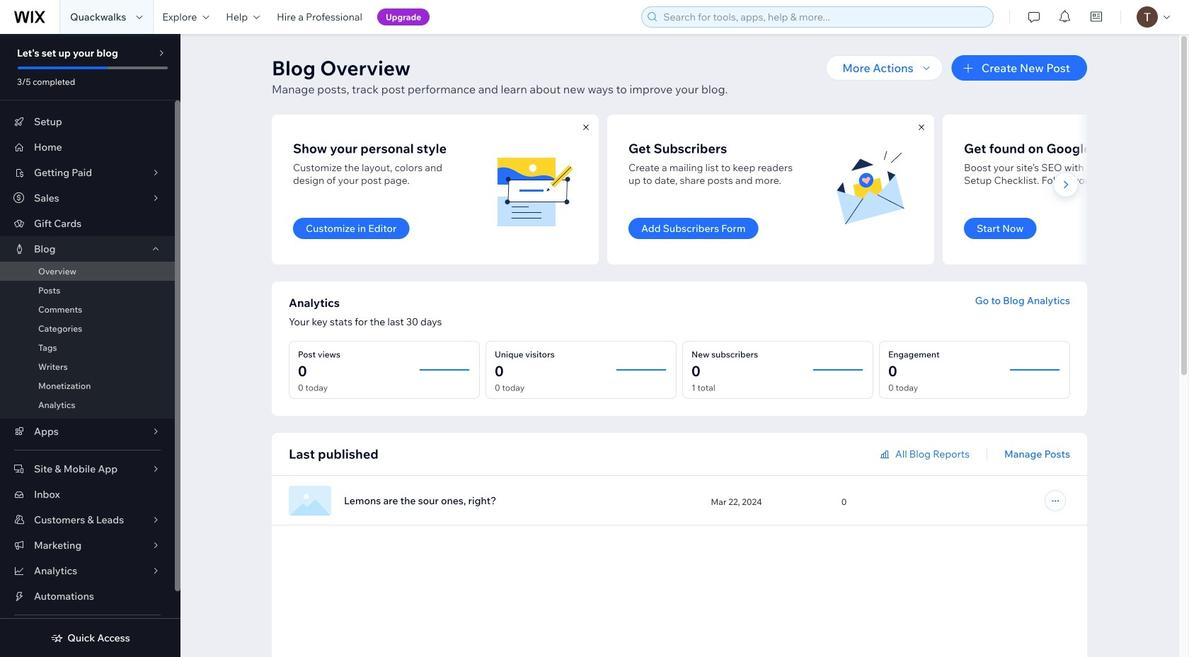 Task type: describe. For each thing, give the bounding box(es) containing it.
blog overview.dealer.customize post page.title image
[[493, 147, 578, 232]]



Task type: vqa. For each thing, say whether or not it's contained in the screenshot.
IMAGES ADD A COVER IMAGE AND PHOTO GALLERY.
no



Task type: locate. For each thing, give the bounding box(es) containing it.
list
[[272, 115, 1189, 265]]

Search for tools, apps, help & more... field
[[659, 7, 989, 27]]

sidebar element
[[0, 34, 180, 658]]

blog overview.dealer.get subscribers.title image
[[828, 147, 913, 232]]



